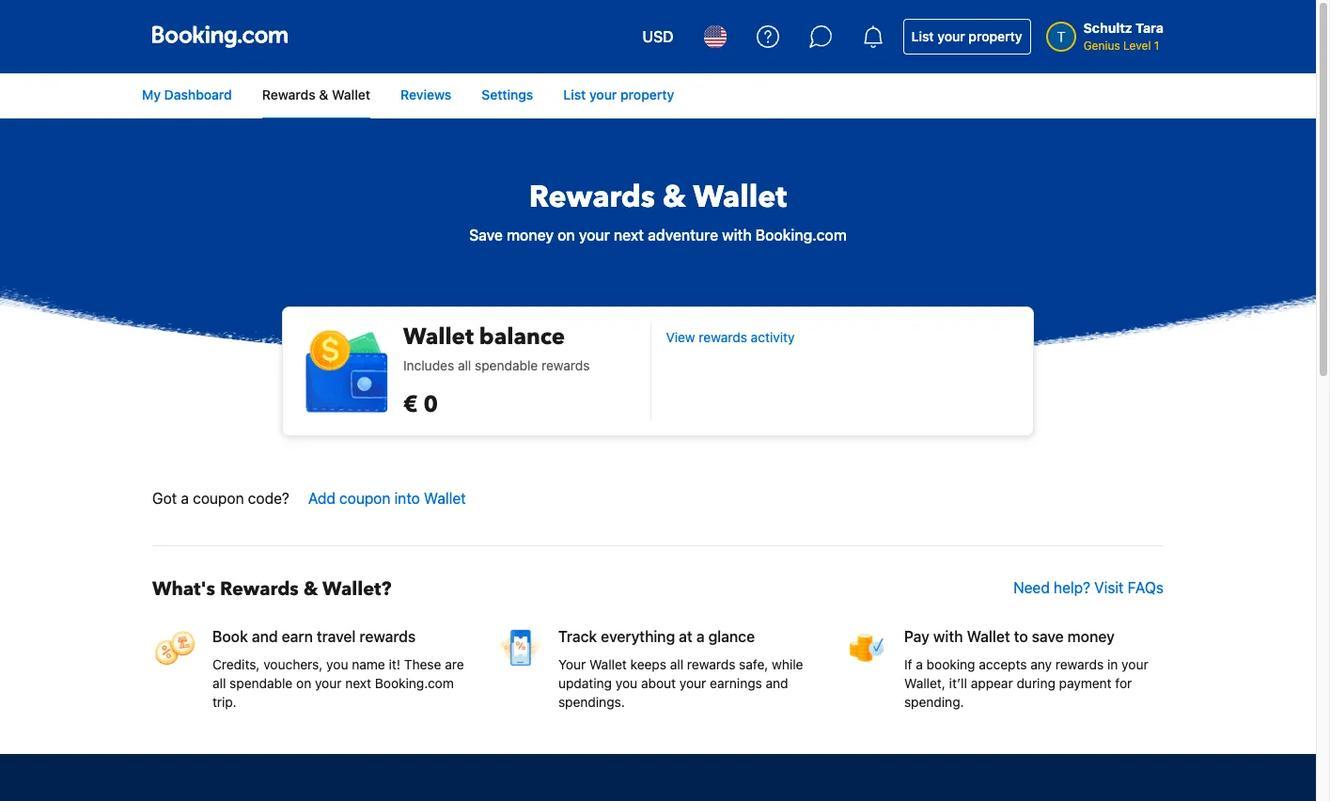 Task type: vqa. For each thing, say whether or not it's contained in the screenshot.
arbitrator within If a court or arbitrator determines in an action between you and us that this class action waiver is unenforceable, this arbitration agreement will be void as to you. If you opt out of the arbitration agreement as specified above, this class action waiver will not apply to you. Neither you, nor any other customer, can be a class representative, class member, or otherwise participate in a class, consolidated or representative proceeding without having complied with the opt-out procedure set forth above.
no



Task type: locate. For each thing, give the bounding box(es) containing it.
1 horizontal spatial list your property link
[[904, 19, 1031, 55]]

balance
[[480, 322, 565, 353]]

safe,
[[739, 657, 769, 673]]

1
[[1155, 39, 1160, 53]]

wallet inside your wallet keeps all rewards safe, while updating you about your earnings and spendings.
[[590, 657, 627, 673]]

0 horizontal spatial spendable
[[230, 675, 293, 691]]

wallet,
[[905, 675, 946, 691]]

0 horizontal spatial with
[[722, 227, 752, 244]]

it'll
[[950, 675, 968, 691]]

2 horizontal spatial &
[[663, 177, 687, 218]]

into
[[395, 490, 420, 507]]

0 horizontal spatial all
[[213, 675, 226, 691]]

view
[[666, 329, 696, 345]]

wallet balance includes all spendable rewards
[[404, 322, 590, 373]]

0 vertical spatial spendable
[[475, 357, 538, 373]]

a right if
[[916, 657, 924, 673]]

money up in on the bottom right of page
[[1068, 628, 1115, 645]]

1 vertical spatial property
[[621, 87, 675, 103]]

track
[[559, 628, 597, 645]]

1 horizontal spatial booking.com
[[756, 227, 847, 244]]

money right the save
[[507, 227, 554, 244]]

rewards
[[699, 329, 748, 345], [542, 357, 590, 373], [360, 628, 416, 645], [687, 657, 736, 673], [1056, 657, 1105, 673]]

visit
[[1095, 579, 1124, 596]]

1 vertical spatial all
[[670, 657, 684, 673]]

rewards
[[262, 87, 316, 103], [529, 177, 655, 218], [220, 577, 299, 602]]

1 horizontal spatial list
[[912, 28, 935, 44]]

what's
[[152, 577, 215, 602]]

wallet inside wallet balance includes all spendable rewards
[[404, 322, 474, 353]]

&
[[319, 87, 329, 103], [663, 177, 687, 218], [304, 577, 318, 602]]

accepts
[[979, 657, 1028, 673]]

& inside the 'rewards & wallet save money on your next adventure with booking.com'
[[663, 177, 687, 218]]

rewards inside the 'rewards & wallet save money on your next adventure with booking.com'
[[529, 177, 655, 218]]

2 vertical spatial a
[[916, 657, 924, 673]]

2 vertical spatial &
[[304, 577, 318, 602]]

with up booking
[[934, 628, 964, 645]]

booking
[[927, 657, 976, 673]]

appear
[[971, 675, 1014, 691]]

money inside the 'rewards & wallet save money on your next adventure with booking.com'
[[507, 227, 554, 244]]

1 horizontal spatial coupon
[[340, 490, 391, 507]]

rewards up payment at the bottom right of the page
[[1056, 657, 1105, 673]]

0 horizontal spatial list your property
[[564, 87, 675, 103]]

you down travel
[[327, 657, 348, 673]]

payment
[[1060, 675, 1112, 691]]

settings link
[[467, 78, 549, 113]]

adventure
[[648, 227, 719, 244]]

1 horizontal spatial a
[[697, 628, 705, 645]]

code?
[[248, 490, 290, 507]]

updating
[[559, 675, 612, 691]]

level
[[1124, 39, 1152, 53]]

earnings
[[710, 675, 763, 691]]

spendable down the "credits,"
[[230, 675, 293, 691]]

money
[[507, 227, 554, 244], [1068, 628, 1115, 645]]

track everything at a glance
[[559, 628, 755, 645]]

wallet up includes
[[404, 322, 474, 353]]

dashboard
[[164, 87, 232, 103]]

0 vertical spatial list
[[912, 28, 935, 44]]

1 vertical spatial with
[[934, 628, 964, 645]]

credits, vouchers, you name it! these are all spendable on your next booking.com trip.
[[213, 657, 464, 710]]

with
[[722, 227, 752, 244], [934, 628, 964, 645]]

next
[[614, 227, 644, 244], [345, 675, 372, 691]]

1 vertical spatial list your property link
[[549, 78, 690, 113]]

1 vertical spatial booking.com
[[375, 675, 454, 691]]

0 horizontal spatial money
[[507, 227, 554, 244]]

0 horizontal spatial you
[[327, 657, 348, 673]]

rewards down balance
[[542, 357, 590, 373]]

wallet left reviews
[[332, 87, 371, 103]]

all inside wallet balance includes all spendable rewards
[[458, 357, 472, 373]]

for
[[1116, 675, 1133, 691]]

0 vertical spatial you
[[327, 657, 348, 673]]

travel
[[317, 628, 356, 645]]

rewards inside if a booking accepts any rewards in your wallet, it'll appear during payment for spending.
[[1056, 657, 1105, 673]]

coupon left "code?"
[[193, 490, 244, 507]]

schultz tara genius level 1
[[1084, 20, 1164, 53]]

coupon
[[193, 490, 244, 507], [340, 490, 391, 507]]

2 horizontal spatial a
[[916, 657, 924, 673]]

2 coupon from the left
[[340, 490, 391, 507]]

spending.
[[905, 694, 965, 710]]

1 horizontal spatial spendable
[[475, 357, 538, 373]]

save
[[470, 227, 503, 244]]

your
[[559, 657, 586, 673]]

on right the save
[[558, 227, 575, 244]]

faqs
[[1128, 579, 1164, 596]]

spendings.
[[559, 694, 625, 710]]

1 horizontal spatial list your property
[[912, 28, 1023, 44]]

1 vertical spatial a
[[697, 628, 705, 645]]

1 horizontal spatial &
[[319, 87, 329, 103]]

property
[[969, 28, 1023, 44], [621, 87, 675, 103]]

0 horizontal spatial property
[[621, 87, 675, 103]]

to
[[1015, 628, 1029, 645]]

1 horizontal spatial next
[[614, 227, 644, 244]]

1 vertical spatial you
[[616, 675, 638, 691]]

what's rewards & wallet?
[[152, 577, 392, 602]]

earn
[[282, 628, 313, 645]]

0 horizontal spatial booking.com
[[375, 675, 454, 691]]

0 vertical spatial money
[[507, 227, 554, 244]]

schultz
[[1084, 20, 1133, 36]]

and down while
[[766, 675, 789, 691]]

0 horizontal spatial on
[[296, 675, 312, 691]]

and left earn
[[252, 628, 278, 645]]

your inside if a booking accepts any rewards in your wallet, it'll appear during payment for spending.
[[1122, 657, 1149, 673]]

1 vertical spatial &
[[663, 177, 687, 218]]

book and earn travel rewards
[[213, 628, 416, 645]]

on
[[558, 227, 575, 244], [296, 675, 312, 691]]

0 horizontal spatial list
[[564, 87, 586, 103]]

0 vertical spatial rewards
[[262, 87, 316, 103]]

list
[[912, 28, 935, 44], [564, 87, 586, 103]]

in
[[1108, 657, 1119, 673]]

add coupon into wallet
[[308, 490, 466, 507]]

0 vertical spatial with
[[722, 227, 752, 244]]

wallet up adventure
[[694, 177, 788, 218]]

1 horizontal spatial you
[[616, 675, 638, 691]]

0 vertical spatial and
[[252, 628, 278, 645]]

a right got
[[181, 490, 189, 507]]

spendable down balance
[[475, 357, 538, 373]]

0 vertical spatial list your property link
[[904, 19, 1031, 55]]

2 horizontal spatial all
[[670, 657, 684, 673]]

view rewards activity
[[666, 329, 795, 345]]

rewards right view
[[699, 329, 748, 345]]

book
[[213, 628, 248, 645]]

1 horizontal spatial and
[[766, 675, 789, 691]]

all inside your wallet keeps all rewards safe, while updating you about your earnings and spendings.
[[670, 657, 684, 673]]

next down name
[[345, 675, 372, 691]]

coupon left into
[[340, 490, 391, 507]]

rewards for rewards & wallet save money on your next adventure with booking.com
[[529, 177, 655, 218]]

0 vertical spatial next
[[614, 227, 644, 244]]

2 vertical spatial all
[[213, 675, 226, 691]]

coupon inside button
[[340, 490, 391, 507]]

a
[[181, 490, 189, 507], [697, 628, 705, 645], [916, 657, 924, 673]]

a inside if a booking accepts any rewards in your wallet, it'll appear during payment for spending.
[[916, 657, 924, 673]]

1 vertical spatial and
[[766, 675, 789, 691]]

1 vertical spatial rewards
[[529, 177, 655, 218]]

save
[[1032, 628, 1065, 645]]

1 vertical spatial on
[[296, 675, 312, 691]]

0 vertical spatial a
[[181, 490, 189, 507]]

everything
[[601, 628, 676, 645]]

1 vertical spatial list your property
[[564, 87, 675, 103]]

your inside the 'rewards & wallet save money on your next adventure with booking.com'
[[579, 227, 610, 244]]

0 horizontal spatial a
[[181, 490, 189, 507]]

rewards up earnings at the right bottom
[[687, 657, 736, 673]]

1 horizontal spatial property
[[969, 28, 1023, 44]]

wallet up updating
[[590, 657, 627, 673]]

my dashboard link
[[142, 78, 247, 113]]

usd button
[[632, 14, 685, 59]]

booking.com
[[756, 227, 847, 244], [375, 675, 454, 691]]

all up about
[[670, 657, 684, 673]]

0 vertical spatial property
[[969, 28, 1023, 44]]

rewards up "it!" on the left bottom of the page
[[360, 628, 416, 645]]

all
[[458, 357, 472, 373], [670, 657, 684, 673], [213, 675, 226, 691]]

keeps
[[631, 657, 667, 673]]

add
[[308, 490, 336, 507]]

1 vertical spatial money
[[1068, 628, 1115, 645]]

0 horizontal spatial next
[[345, 675, 372, 691]]

next left adventure
[[614, 227, 644, 244]]

spendable inside 'credits, vouchers, you name it! these are all spendable on your next booking.com trip.'
[[230, 675, 293, 691]]

if
[[905, 657, 913, 673]]

you down keeps
[[616, 675, 638, 691]]

your inside your wallet keeps all rewards safe, while updating you about your earnings and spendings.
[[680, 675, 707, 691]]

0 horizontal spatial coupon
[[193, 490, 244, 507]]

and
[[252, 628, 278, 645], [766, 675, 789, 691]]

your
[[938, 28, 966, 44], [590, 87, 617, 103], [579, 227, 610, 244], [1122, 657, 1149, 673], [315, 675, 342, 691], [680, 675, 707, 691]]

all right includes
[[458, 357, 472, 373]]

0 vertical spatial booking.com
[[756, 227, 847, 244]]

1 horizontal spatial on
[[558, 227, 575, 244]]

my
[[142, 87, 161, 103]]

0 horizontal spatial list your property link
[[549, 78, 690, 113]]

credits,
[[213, 657, 260, 673]]

1 horizontal spatial all
[[458, 357, 472, 373]]

list your property
[[912, 28, 1023, 44], [564, 87, 675, 103]]

spendable
[[475, 357, 538, 373], [230, 675, 293, 691]]

on down vouchers,
[[296, 675, 312, 691]]

pay with wallet to save money
[[905, 628, 1115, 645]]

0 vertical spatial &
[[319, 87, 329, 103]]

wallet
[[332, 87, 371, 103], [694, 177, 788, 218], [404, 322, 474, 353], [424, 490, 466, 507], [967, 628, 1011, 645], [590, 657, 627, 673]]

1 vertical spatial list
[[564, 87, 586, 103]]

all up trip. in the left of the page
[[213, 675, 226, 691]]

with right adventure
[[722, 227, 752, 244]]

0 vertical spatial all
[[458, 357, 472, 373]]

0 vertical spatial on
[[558, 227, 575, 244]]

with inside the 'rewards & wallet save money on your next adventure with booking.com'
[[722, 227, 752, 244]]

wallet right into
[[424, 490, 466, 507]]

a right at
[[697, 628, 705, 645]]

1 vertical spatial next
[[345, 675, 372, 691]]

rewards for rewards & wallet
[[262, 87, 316, 103]]

1 vertical spatial spendable
[[230, 675, 293, 691]]



Task type: describe. For each thing, give the bounding box(es) containing it.
got
[[152, 490, 177, 507]]

on inside 'credits, vouchers, you name it! these are all spendable on your next booking.com trip.'
[[296, 675, 312, 691]]

during
[[1017, 675, 1056, 691]]

and inside your wallet keeps all rewards safe, while updating you about your earnings and spendings.
[[766, 675, 789, 691]]

rewards inside your wallet keeps all rewards safe, while updating you about your earnings and spendings.
[[687, 657, 736, 673]]

your inside 'credits, vouchers, you name it! these are all spendable on your next booking.com trip.'
[[315, 675, 342, 691]]

name
[[352, 657, 385, 673]]

pay
[[905, 628, 930, 645]]

0 horizontal spatial and
[[252, 628, 278, 645]]

spendable inside wallet balance includes all spendable rewards
[[475, 357, 538, 373]]

vouchers,
[[264, 657, 323, 673]]

my dashboard
[[142, 87, 232, 103]]

€ 0
[[404, 389, 438, 420]]

genius
[[1084, 39, 1121, 53]]

wallet up accepts
[[967, 628, 1011, 645]]

view rewards activity link
[[666, 329, 795, 345]]

0 vertical spatial list your property
[[912, 28, 1023, 44]]

all for wallet
[[670, 657, 684, 673]]

on inside the 'rewards & wallet save money on your next adventure with booking.com'
[[558, 227, 575, 244]]

rewards inside wallet balance includes all spendable rewards
[[542, 357, 590, 373]]

booking.com inside the 'rewards & wallet save money on your next adventure with booking.com'
[[756, 227, 847, 244]]

these
[[404, 657, 442, 673]]

are
[[445, 657, 464, 673]]

1 coupon from the left
[[193, 490, 244, 507]]

tara
[[1136, 20, 1164, 36]]

help?
[[1054, 579, 1091, 596]]

add coupon into wallet link
[[301, 482, 474, 515]]

wallet inside button
[[424, 490, 466, 507]]

2 vertical spatial rewards
[[220, 577, 299, 602]]

you inside 'credits, vouchers, you name it! these are all spendable on your next booking.com trip.'
[[327, 657, 348, 673]]

any
[[1031, 657, 1053, 673]]

next inside 'credits, vouchers, you name it! these are all spendable on your next booking.com trip.'
[[345, 675, 372, 691]]

all for balance
[[458, 357, 472, 373]]

a for if
[[916, 657, 924, 673]]

need help? visit faqs
[[1014, 579, 1164, 596]]

booking.com online hotel reservations image
[[152, 25, 288, 48]]

settings
[[482, 87, 534, 103]]

need help? visit faqs link
[[1014, 577, 1164, 603]]

reviews
[[401, 87, 452, 103]]

& for rewards & wallet save money on your next adventure with booking.com
[[663, 177, 687, 218]]

trip.
[[213, 694, 237, 710]]

got a coupon code?
[[152, 490, 290, 507]]

your wallet keeps all rewards safe, while updating you about your earnings and spendings.
[[559, 657, 804, 710]]

if a booking accepts any rewards in your wallet, it'll appear during payment for spending.
[[905, 657, 1149, 710]]

you inside your wallet keeps all rewards safe, while updating you about your earnings and spendings.
[[616, 675, 638, 691]]

1 horizontal spatial money
[[1068, 628, 1115, 645]]

wallet inside the 'rewards & wallet save money on your next adventure with booking.com'
[[694, 177, 788, 218]]

need
[[1014, 579, 1050, 596]]

0 horizontal spatial &
[[304, 577, 318, 602]]

add coupon into wallet button
[[301, 482, 474, 515]]

a for got
[[181, 490, 189, 507]]

rewards & wallet link
[[262, 78, 371, 119]]

rewards & wallet save money on your next adventure with booking.com
[[470, 177, 847, 244]]

usd
[[643, 28, 674, 45]]

next inside the 'rewards & wallet save money on your next adventure with booking.com'
[[614, 227, 644, 244]]

it!
[[389, 657, 401, 673]]

wallet?
[[323, 577, 392, 602]]

all inside 'credits, vouchers, you name it! these are all spendable on your next booking.com trip.'
[[213, 675, 226, 691]]

booking.com inside 'credits, vouchers, you name it! these are all spendable on your next booking.com trip.'
[[375, 675, 454, 691]]

while
[[772, 657, 804, 673]]

& for rewards & wallet
[[319, 87, 329, 103]]

includes
[[404, 357, 454, 373]]

rewards & wallet
[[262, 87, 371, 103]]

glance
[[709, 628, 755, 645]]

reviews link
[[386, 78, 467, 113]]

at
[[679, 628, 693, 645]]

about
[[641, 675, 676, 691]]

1 horizontal spatial with
[[934, 628, 964, 645]]

activity
[[751, 329, 795, 345]]



